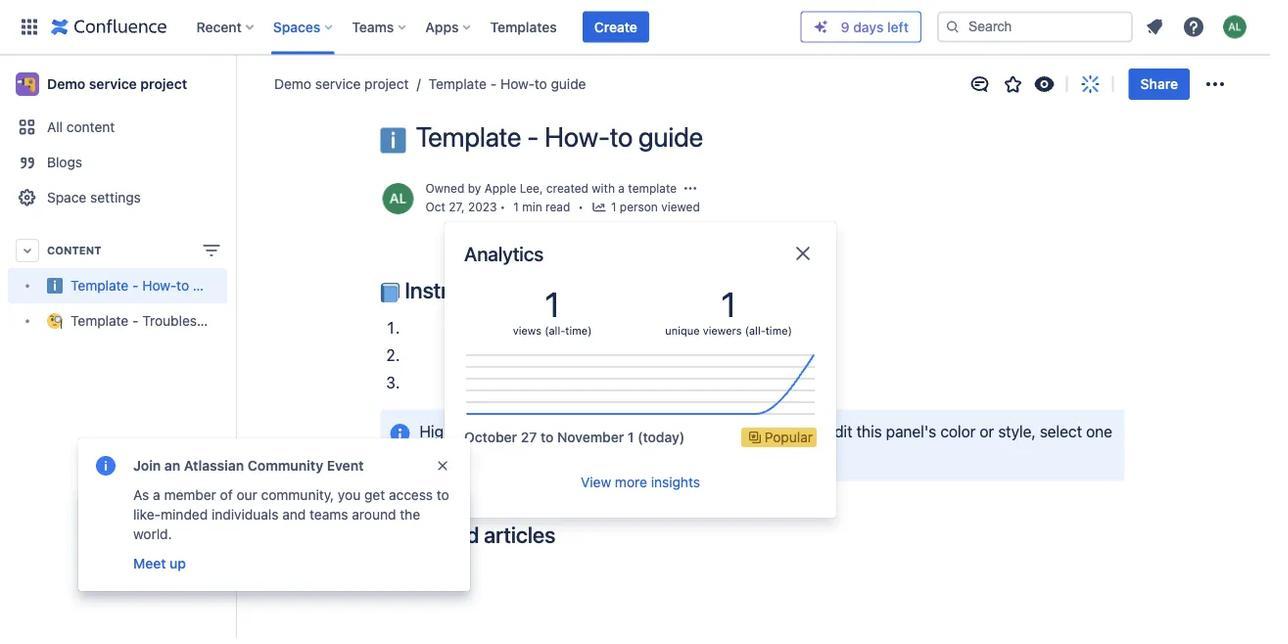Task type: vqa. For each thing, say whether or not it's contained in the screenshot.
the article
yes



Task type: locate. For each thing, give the bounding box(es) containing it.
demo service project link down teams
[[274, 74, 409, 94]]

0 horizontal spatial you
[[310, 509, 334, 525]]

time) inside 1 views (all-time)
[[566, 325, 592, 338]]

0 vertical spatial you
[[338, 487, 361, 504]]

guide down templates link
[[551, 76, 586, 92]]

project up all content link
[[140, 76, 187, 92]]

2 service from the left
[[315, 76, 361, 92]]

share button
[[1130, 69, 1191, 100]]

(all- right "viewers"
[[745, 325, 766, 338]]

access
[[389, 487, 433, 504]]

tab panel inside confluence analytics nonmodal dialog dialog
[[464, 273, 817, 467]]

0 horizontal spatial demo
[[47, 76, 86, 92]]

in down 27 on the bottom of the page
[[521, 450, 533, 468]]

0 vertical spatial how-
[[501, 76, 535, 92]]

views
[[513, 325, 542, 338]]

1 for 1 min read
[[514, 201, 519, 214]]

1 horizontal spatial of
[[420, 450, 434, 468]]

1 right "unique"
[[721, 284, 737, 325]]

template
[[429, 76, 487, 92], [416, 121, 522, 153], [71, 278, 129, 294], [71, 313, 129, 329]]

(all-
[[545, 325, 566, 338], [745, 325, 766, 338]]

guide
[[551, 76, 586, 92], [639, 121, 704, 153], [193, 278, 228, 294]]

panel's
[[886, 423, 937, 442]]

lee
[[520, 182, 540, 195]]

1
[[514, 201, 519, 214], [611, 201, 617, 214], [545, 284, 560, 325], [721, 284, 737, 325], [628, 430, 634, 446]]

of
[[420, 450, 434, 468], [220, 487, 233, 504]]

blogs
[[47, 154, 82, 171]]

them.
[[277, 558, 313, 574]]

xychart image
[[464, 354, 817, 416]]

demo inside "space" element
[[47, 76, 86, 92]]

template - how-to guide link down templates link
[[409, 74, 586, 94]]

min
[[522, 201, 542, 214]]

1 demo from the left
[[47, 76, 86, 92]]

project
[[140, 76, 187, 92], [365, 76, 409, 92]]

time) right "viewers"
[[766, 325, 793, 338]]

2 vertical spatial template - how-to guide
[[71, 278, 228, 294]]

to inside "space" element
[[176, 278, 189, 294]]

tree
[[8, 268, 288, 339]]

1 (all- from the left
[[545, 325, 566, 338]]

october 27 to november 1 (today)
[[464, 430, 685, 446]]

our
[[237, 487, 258, 504]]

demo up the all on the top of page
[[47, 76, 86, 92]]

1 horizontal spatial demo service project
[[274, 76, 409, 92]]

left
[[888, 19, 909, 35]]

service up all content link
[[89, 76, 137, 92]]

view
[[581, 475, 612, 491]]

0 horizontal spatial how-
[[142, 278, 177, 294]]

global element
[[12, 0, 801, 54]]

1 horizontal spatial demo
[[274, 76, 312, 92]]

1 this from the left
[[741, 423, 767, 442]]

how- up created
[[545, 121, 610, 153]]

0 horizontal spatial template - how-to guide link
[[8, 268, 228, 304]]

a left panel
[[659, 423, 668, 442]]

0 horizontal spatial demo service project
[[47, 76, 187, 92]]

demo service project link up all content link
[[8, 65, 227, 104]]

0 vertical spatial of
[[420, 450, 434, 468]]

copy image
[[554, 523, 577, 546]]

2 vertical spatial how-
[[142, 278, 177, 294]]

create
[[194, 509, 236, 525]]

2 horizontal spatial guide
[[639, 121, 704, 153]]

person
[[620, 201, 658, 214]]

appswitcher icon image
[[18, 15, 41, 39]]

recent
[[196, 19, 242, 35]]

this right like
[[741, 423, 767, 442]]

1 horizontal spatial you
[[338, 487, 361, 504]]

1 horizontal spatial time)
[[766, 325, 793, 338]]

tree inside "space" element
[[8, 268, 288, 339]]

1 inside the 1 unique viewers (all-time)
[[721, 284, 737, 325]]

more actions image
[[1204, 73, 1228, 96]]

your profile and preferences image
[[1224, 15, 1247, 39]]

panel info image
[[389, 422, 412, 446]]

template - how-to guide up template - troubleshooting article link
[[71, 278, 228, 294]]

create
[[595, 19, 638, 35]]

tab panel
[[464, 273, 817, 467]]

demo service project link
[[8, 65, 227, 104], [274, 74, 409, 94]]

this
[[741, 423, 767, 442], [857, 423, 882, 442]]

demo down spaces
[[274, 76, 312, 92]]

1 vertical spatial in
[[521, 450, 533, 468]]

1 vertical spatial template - how-to guide
[[416, 121, 704, 153]]

banner containing recent
[[0, 0, 1271, 55]]

space element
[[0, 55, 288, 639]]

1 horizontal spatial template - how-to guide link
[[409, 74, 586, 94]]

quick summary image
[[1080, 73, 1103, 96]]

up
[[170, 556, 186, 572]]

with a template button
[[592, 180, 677, 197]]

settings
[[90, 190, 141, 206]]

you
[[338, 487, 361, 504], [310, 509, 334, 525]]

notification icon image
[[1144, 15, 1167, 39]]

to up template - troubleshooting article
[[176, 278, 189, 294]]

a
[[619, 182, 625, 195], [659, 423, 668, 442], [153, 487, 160, 504], [240, 509, 248, 525]]

manage page ownership image
[[683, 181, 699, 196]]

1 horizontal spatial project
[[365, 76, 409, 92]]

0 horizontal spatial service
[[89, 76, 137, 92]]

oct
[[426, 201, 446, 214]]

service down spaces popup button
[[315, 76, 361, 92]]

talk
[[372, 538, 394, 555]]

this right edit
[[857, 423, 882, 442]]

important
[[487, 423, 555, 442]]

articles
[[484, 522, 556, 548]]

2 demo from the left
[[274, 76, 312, 92]]

1 horizontal spatial in
[[643, 423, 655, 442]]

to inside the you don't have the right permissions; talk to your admin about adjusting them.
[[398, 538, 411, 555]]

2 (all- from the left
[[745, 325, 766, 338]]

apps
[[426, 19, 459, 35]]

template - how-to guide up created
[[416, 121, 704, 153]]

0 horizontal spatial guide
[[193, 278, 228, 294]]

time) right views
[[566, 325, 592, 338]]

demo service project
[[47, 76, 187, 92], [274, 76, 409, 92]]

meet
[[133, 556, 166, 572]]

guide down change view icon
[[193, 278, 228, 294]]

template - how-to guide
[[429, 76, 586, 92], [416, 121, 704, 153], [71, 278, 228, 294]]

page
[[251, 509, 284, 525]]

join
[[133, 458, 161, 474]]

you left get
[[338, 487, 361, 504]]

1 min read
[[514, 201, 571, 214]]

:blue_book: image
[[381, 283, 400, 303], [381, 283, 400, 303]]

to down dismiss icon at the left bottom
[[437, 487, 450, 504]]

0 vertical spatial guide
[[551, 76, 586, 92]]

community
[[248, 458, 324, 474]]

a inside as a member of our community, you get access to like-minded individuals and teams around the world.
[[153, 487, 160, 504]]

to right "talk"
[[398, 538, 411, 555]]

1 views (all-time)
[[513, 284, 592, 338]]

color
[[941, 423, 976, 442]]

of left dismiss icon at the left bottom
[[420, 450, 434, 468]]

view more insights
[[581, 475, 701, 491]]

2 project from the left
[[365, 76, 409, 92]]

27,
[[449, 201, 465, 214]]

one
[[1087, 423, 1113, 442]]

- left troubleshooting
[[132, 313, 139, 329]]

0 vertical spatial template - how-to guide link
[[409, 74, 586, 94]]

1 down with
[[611, 201, 617, 214]]

like-
[[133, 507, 161, 523]]

service inside "space" element
[[89, 76, 137, 92]]

1 demo service project from the left
[[47, 76, 187, 92]]

2 horizontal spatial how-
[[545, 121, 610, 153]]

project down the teams dropdown button
[[365, 76, 409, 92]]

0 horizontal spatial in
[[521, 450, 533, 468]]

how- down templates link
[[501, 76, 535, 92]]

how-
[[501, 76, 535, 92], [545, 121, 610, 153], [142, 278, 177, 294]]

tab panel containing 1
[[464, 273, 817, 467]]

1 service from the left
[[89, 76, 137, 92]]

article
[[249, 313, 288, 329]]

all
[[47, 119, 63, 135]]

0 horizontal spatial time)
[[566, 325, 592, 338]]

like
[[714, 423, 737, 442]]

change view image
[[200, 239, 223, 263]]

1 time) from the left
[[566, 325, 592, 338]]

a right as
[[153, 487, 160, 504]]

teams
[[352, 19, 394, 35]]

tree containing template - how-to guide
[[8, 268, 288, 339]]

1 vertical spatial how-
[[545, 121, 610, 153]]

guide inside "space" element
[[193, 278, 228, 294]]

demo service project down teams
[[274, 76, 409, 92]]

guide up template
[[639, 121, 704, 153]]

of inside as a member of our community, you get access to like-minded individuals and teams around the world.
[[220, 487, 233, 504]]

the down highlight
[[438, 450, 461, 468]]

template - how-to guide link down the content
[[8, 268, 228, 304]]

1 vertical spatial you
[[310, 509, 334, 525]]

you
[[133, 538, 157, 555]]

you inside as a member of our community, you get access to like-minded individuals and teams around the world.
[[338, 487, 361, 504]]

2 time) from the left
[[766, 325, 793, 338]]

0 horizontal spatial (all-
[[545, 325, 566, 338]]

the inside as a member of our community, you get access to like-minded individuals and teams around the world.
[[400, 507, 420, 523]]

1 inside 1 person viewed button
[[611, 201, 617, 214]]

0 horizontal spatial project
[[140, 76, 187, 92]]

to inside confluence analytics nonmodal dialog dialog
[[541, 430, 554, 446]]

world.
[[133, 527, 172, 543]]

confluence analytics nonmodal dialog dialog
[[445, 222, 837, 518]]

banner
[[0, 0, 1271, 55]]

of inside highlight important information in a panel like this one. to edit this panel's color or style, select one of the options in the menu.
[[420, 450, 434, 468]]

in
[[643, 423, 655, 442], [521, 450, 533, 468]]

the inside the you don't have the right permissions; talk to your admin about adjusting them.
[[231, 538, 251, 555]]

1 horizontal spatial how-
[[501, 76, 535, 92]]

you right for
[[310, 509, 334, 525]]

demo service project up all content link
[[47, 76, 187, 92]]

(all- right views
[[545, 325, 566, 338]]

1 horizontal spatial (all-
[[745, 325, 766, 338]]

1 for 1 person viewed
[[611, 201, 617, 214]]

share
[[1141, 76, 1179, 92]]

highlight
[[420, 423, 483, 442]]

of left our
[[220, 487, 233, 504]]

0 horizontal spatial of
[[220, 487, 233, 504]]

how- up template - troubleshooting article link
[[142, 278, 177, 294]]

the down access
[[400, 507, 420, 523]]

2 vertical spatial guide
[[193, 278, 228, 294]]

confluence image
[[51, 15, 167, 39], [51, 15, 167, 39]]

1 horizontal spatial demo service project link
[[274, 74, 409, 94]]

:information_source: image
[[381, 128, 406, 153], [381, 128, 406, 153]]

1 inside 1 views (all-time)
[[545, 284, 560, 325]]

(today)
[[638, 430, 685, 446]]

information
[[559, 423, 639, 442]]

1 left min
[[514, 201, 519, 214]]

recent button
[[191, 11, 261, 43]]

service
[[89, 76, 137, 92], [315, 76, 361, 92]]

to right 27 on the bottom of the page
[[541, 430, 554, 446]]

in left panel
[[643, 423, 655, 442]]

0 horizontal spatial this
[[741, 423, 767, 442]]

the up adjusting
[[231, 538, 251, 555]]

options
[[465, 450, 517, 468]]

1 horizontal spatial this
[[857, 423, 882, 442]]

0 horizontal spatial demo service project link
[[8, 65, 227, 104]]

(all- inside 1 views (all-time)
[[545, 325, 566, 338]]

2 this from the left
[[857, 423, 882, 442]]

content
[[47, 244, 101, 257]]

for
[[287, 509, 306, 525]]

teams
[[310, 507, 348, 523]]

1 vertical spatial of
[[220, 487, 233, 504]]

template - how-to guide down templates link
[[429, 76, 586, 92]]

1 horizontal spatial service
[[315, 76, 361, 92]]

1 right views
[[545, 284, 560, 325]]

1 project from the left
[[140, 76, 187, 92]]

as a member of our community, you get access to like-minded individuals and teams around the world.
[[133, 487, 450, 543]]



Task type: describe. For each thing, give the bounding box(es) containing it.
(all- inside the 1 unique viewers (all-time)
[[745, 325, 766, 338]]

stop watching image
[[1033, 73, 1057, 96]]

insights
[[651, 475, 701, 491]]

popular
[[765, 430, 813, 446]]

you for for
[[310, 509, 334, 525]]

can't
[[157, 509, 191, 525]]

viewed
[[662, 201, 700, 214]]

select
[[1040, 423, 1083, 442]]

content button
[[8, 233, 227, 268]]

star image
[[1002, 73, 1026, 96]]

1 for 1 unique viewers (all-time)
[[721, 284, 737, 325]]

9 days left button
[[802, 12, 921, 42]]

apple
[[485, 182, 517, 195]]

2 demo service project from the left
[[274, 76, 409, 92]]

teams button
[[346, 11, 414, 43]]

- up template - troubleshooting article link
[[132, 278, 139, 294]]

with
[[592, 182, 615, 195]]

to inside as a member of our community, you get access to like-minded individuals and teams around the world.
[[437, 487, 450, 504]]

1 left (today) in the right of the page
[[628, 430, 634, 446]]

demo service project inside "space" element
[[47, 76, 187, 92]]

right
[[255, 538, 284, 555]]

- down templates link
[[491, 76, 497, 92]]

apps button
[[420, 11, 479, 43]]

community,
[[261, 487, 334, 504]]

collapse sidebar image
[[214, 65, 257, 104]]

you don't have the right permissions; talk to your admin about adjusting them.
[[133, 538, 442, 574]]

spaces
[[273, 19, 321, 35]]

,
[[540, 182, 543, 195]]

analytics
[[464, 242, 544, 265]]

project inside "space" element
[[140, 76, 187, 92]]

1 person viewed
[[611, 201, 700, 214]]

related
[[405, 522, 479, 548]]

spaces button
[[267, 11, 340, 43]]

1 vertical spatial guide
[[639, 121, 704, 153]]

a inside highlight important information in a panel like this one. to edit this panel's color or style, select one of the options in the menu.
[[659, 423, 668, 442]]

popular link
[[742, 428, 817, 448]]

and
[[282, 507, 306, 523]]

space settings
[[47, 190, 141, 206]]

to up with a template "button"
[[610, 121, 633, 153]]

- up lee at the left of the page
[[527, 121, 539, 153]]

as
[[133, 487, 149, 504]]

blogs link
[[8, 145, 227, 180]]

style,
[[999, 423, 1036, 442]]

1 for 1 views (all-time)
[[545, 284, 560, 325]]

1 vertical spatial template - how-to guide link
[[8, 268, 228, 304]]

meet up button
[[131, 553, 188, 576]]

unique
[[665, 325, 700, 338]]

one.
[[771, 423, 801, 442]]

9 days left
[[841, 19, 909, 35]]

you for community,
[[338, 487, 361, 504]]

viewers
[[703, 325, 742, 338]]

9
[[841, 19, 850, 35]]

join an atlassian community event
[[133, 458, 364, 474]]

Search field
[[938, 11, 1134, 43]]

instructions
[[400, 277, 521, 304]]

premium icon image
[[814, 19, 830, 35]]

highlight important information in a panel like this one. to edit this panel's color or style, select one of the options in the menu.
[[420, 423, 1117, 468]]

edit
[[826, 423, 853, 442]]

apple lee image
[[383, 183, 414, 215]]

to down templates link
[[535, 76, 548, 92]]

1 person viewed button
[[592, 199, 700, 218]]

create link
[[583, 11, 650, 43]]

a right with
[[619, 182, 625, 195]]

2023
[[468, 201, 497, 214]]

your
[[415, 538, 442, 555]]

read
[[546, 201, 571, 214]]

member
[[164, 487, 216, 504]]

0 vertical spatial template - how-to guide
[[429, 76, 586, 92]]

help icon image
[[1183, 15, 1206, 39]]

or
[[980, 423, 995, 442]]

get
[[365, 487, 385, 504]]

template - troubleshooting article
[[71, 313, 288, 329]]

a down our
[[240, 509, 248, 525]]

all content
[[47, 119, 115, 135]]

0 vertical spatial in
[[643, 423, 655, 442]]

around
[[352, 507, 396, 523]]

template
[[628, 182, 677, 195]]

minded
[[161, 507, 208, 523]]

admin
[[133, 558, 172, 574]]

atlassian
[[184, 458, 244, 474]]

by
[[468, 182, 481, 195]]

time) inside the 1 unique viewers (all-time)
[[766, 325, 793, 338]]

search image
[[946, 19, 961, 35]]

we
[[133, 509, 154, 525]]

owned by apple lee , created with a template
[[426, 182, 677, 195]]

templates link
[[485, 11, 563, 43]]

info image
[[94, 455, 118, 478]]

template - how-to guide inside "space" element
[[71, 278, 228, 294]]

content
[[66, 119, 115, 135]]

1 unique viewers (all-time)
[[665, 284, 793, 338]]

close modal image
[[792, 242, 815, 266]]

have
[[197, 538, 227, 555]]

dismiss image
[[435, 459, 451, 474]]

the down october 27 to november 1 (today)
[[537, 450, 560, 468]]

27
[[521, 430, 537, 446]]

space settings link
[[8, 180, 227, 216]]

related articles
[[400, 522, 556, 548]]

permissions;
[[288, 538, 368, 555]]

adjusting
[[216, 558, 274, 574]]

view more insights link
[[569, 467, 712, 499]]

event
[[327, 458, 364, 474]]

meet up
[[133, 556, 186, 572]]

how- inside "space" element
[[142, 278, 177, 294]]

panel
[[672, 423, 710, 442]]

1 horizontal spatial guide
[[551, 76, 586, 92]]

to
[[805, 423, 822, 442]]

days
[[854, 19, 884, 35]]

november
[[558, 430, 624, 446]]



